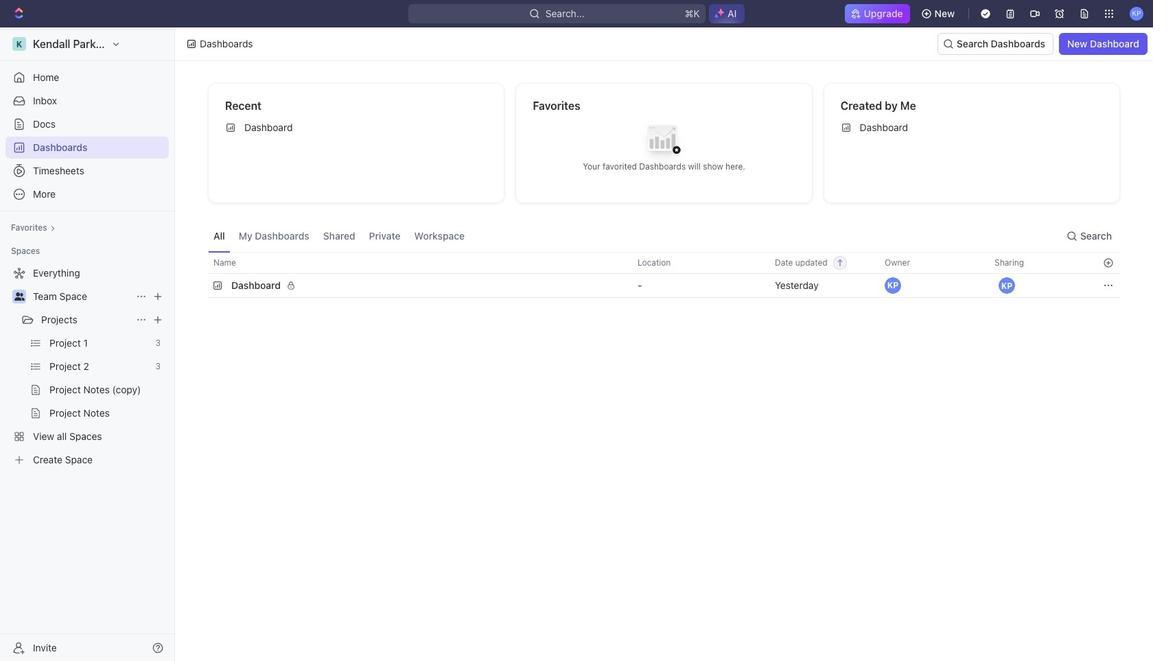 Task type: describe. For each thing, give the bounding box(es) containing it.
user group image
[[14, 293, 24, 301]]

1 row from the top
[[208, 252, 1121, 274]]



Task type: locate. For each thing, give the bounding box(es) containing it.
tree inside sidebar navigation
[[5, 262, 169, 471]]

no favorited dashboards image
[[637, 114, 692, 169]]

kendall parks's workspace, , element
[[12, 37, 26, 51]]

tab list
[[208, 220, 470, 252]]

row
[[208, 252, 1121, 274], [208, 272, 1121, 299]]

0 horizontal spatial kendall parks, , element
[[885, 277, 902, 294]]

tree
[[5, 262, 169, 471]]

sidebar navigation
[[0, 27, 178, 661]]

table
[[208, 252, 1121, 299]]

2 row from the top
[[208, 272, 1121, 299]]

1 horizontal spatial kendall parks, , element
[[999, 277, 1016, 294]]

1 kendall parks, , element from the left
[[885, 277, 902, 294]]

2 kendall parks, , element from the left
[[999, 277, 1016, 294]]

kendall parks, , element
[[885, 277, 902, 294], [999, 277, 1016, 294]]



Task type: vqa. For each thing, say whether or not it's contained in the screenshot.
Task sidebar content section
no



